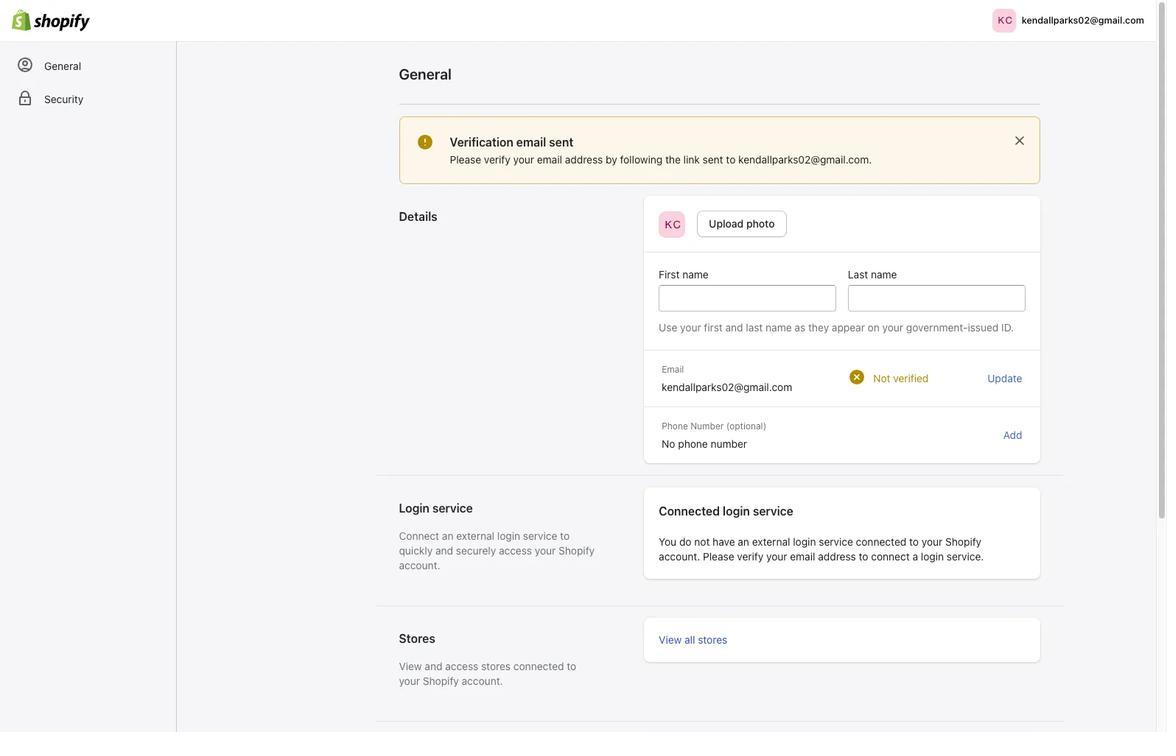 Task type: locate. For each thing, give the bounding box(es) containing it.
1 horizontal spatial verify
[[738, 551, 764, 563]]

1 horizontal spatial external
[[753, 536, 791, 549]]

to
[[726, 153, 736, 166], [560, 530, 570, 543], [910, 536, 919, 549], [859, 551, 869, 563], [567, 661, 577, 673]]

please
[[450, 153, 482, 166], [703, 551, 735, 563]]

size 20 image
[[1013, 133, 1027, 148], [418, 135, 432, 150]]

0 horizontal spatial connected
[[514, 661, 564, 673]]

shopify for login service
[[559, 545, 595, 557]]

account. for login
[[399, 560, 441, 572]]

1 vertical spatial address
[[819, 551, 857, 563]]

0 vertical spatial kc
[[998, 15, 1014, 25]]

name
[[683, 268, 709, 281], [871, 268, 898, 281], [766, 321, 792, 334]]

view left all
[[659, 634, 682, 647]]

please down have
[[703, 551, 735, 563]]

service
[[433, 502, 473, 515], [753, 505, 794, 518], [523, 530, 558, 543], [819, 536, 854, 549]]

2 horizontal spatial shopify
[[946, 536, 982, 549]]

do
[[680, 536, 692, 549]]

0 vertical spatial connected
[[856, 536, 907, 549]]

details
[[399, 210, 438, 223]]

1 vertical spatial stores
[[481, 661, 511, 673]]

1 horizontal spatial kc
[[998, 15, 1014, 25]]

account. inside view and access stores connected to your shopify account.
[[462, 675, 503, 688]]

1 horizontal spatial please
[[703, 551, 735, 563]]

connect
[[399, 530, 440, 543]]

1 horizontal spatial kendallparks02@gmail.com
[[1022, 15, 1145, 26]]

shopify
[[946, 536, 982, 549], [559, 545, 595, 557], [423, 675, 459, 688]]

upload
[[709, 217, 744, 230]]

issued
[[968, 321, 999, 334]]

all
[[685, 634, 696, 647]]

access
[[499, 545, 532, 557], [445, 661, 479, 673]]

connected
[[659, 505, 720, 518]]

please inside 'verification email sent please verify your email address by following the link sent to kendallparks02@gmail.com.'
[[450, 153, 482, 166]]

address left connect
[[819, 551, 857, 563]]

0 vertical spatial and
[[726, 321, 744, 334]]

1 horizontal spatial stores
[[698, 634, 728, 647]]

external up the securely
[[457, 530, 495, 543]]

account. inside connect an external login service to quickly and securely access your shopify account.
[[399, 560, 441, 572]]

0 horizontal spatial access
[[445, 661, 479, 673]]

an right connect
[[442, 530, 454, 543]]

1 horizontal spatial view
[[659, 634, 682, 647]]

0 horizontal spatial an
[[442, 530, 454, 543]]

1 vertical spatial and
[[436, 545, 453, 557]]

quickly
[[399, 545, 433, 557]]

account. inside the you do not have an external login service connected to your shopify account. please verify your email address to connect a login service.
[[659, 551, 701, 563]]

1 horizontal spatial an
[[738, 536, 750, 549]]

not
[[695, 536, 710, 549]]

0 horizontal spatial view
[[399, 661, 422, 673]]

verification
[[450, 136, 514, 149]]

to inside connect an external login service to quickly and securely access your shopify account.
[[560, 530, 570, 543]]

0 vertical spatial stores
[[698, 634, 728, 647]]

1 horizontal spatial name
[[766, 321, 792, 334]]

kendallparks02@gmail.com
[[1022, 15, 1145, 26], [662, 381, 793, 394]]

shopify inside the you do not have an external login service connected to your shopify account. please verify your email address to connect a login service.
[[946, 536, 982, 549]]

verify down verification
[[484, 153, 511, 166]]

and right quickly
[[436, 545, 453, 557]]

1 vertical spatial please
[[703, 551, 735, 563]]

view down 'stores'
[[399, 661, 422, 673]]

2 horizontal spatial account.
[[659, 551, 701, 563]]

view for view all stores
[[659, 634, 682, 647]]

0 vertical spatial view
[[659, 634, 682, 647]]

name right last
[[871, 268, 898, 281]]

0 horizontal spatial stores
[[481, 661, 511, 673]]

email
[[517, 136, 547, 149], [537, 153, 563, 166], [791, 551, 816, 563]]

0 horizontal spatial external
[[457, 530, 495, 543]]

to inside 'verification email sent please verify your email address by following the link sent to kendallparks02@gmail.com.'
[[726, 153, 736, 166]]

1 vertical spatial kendallparks02@gmail.com
[[662, 381, 793, 394]]

verify
[[484, 153, 511, 166], [738, 551, 764, 563]]

name right first
[[683, 268, 709, 281]]

kc
[[998, 15, 1014, 25], [665, 219, 683, 231]]

email inside the you do not have an external login service connected to your shopify account. please verify your email address to connect a login service.
[[791, 551, 816, 563]]

last
[[746, 321, 763, 334]]

external right have
[[753, 536, 791, 549]]

1 horizontal spatial connected
[[856, 536, 907, 549]]

0 horizontal spatial general
[[44, 60, 81, 72]]

use your first and last name as they appear on your government-issued id.
[[659, 321, 1015, 334]]

view
[[659, 634, 682, 647], [399, 661, 422, 673]]

1 horizontal spatial access
[[499, 545, 532, 557]]

1 horizontal spatial account.
[[462, 675, 503, 688]]

verify down connected login service
[[738, 551, 764, 563]]

general
[[44, 60, 81, 72], [399, 65, 452, 82]]

id.
[[1002, 321, 1015, 334]]

1 horizontal spatial address
[[819, 551, 857, 563]]

add
[[1004, 429, 1023, 442]]

update button
[[988, 372, 1023, 386]]

shopify for connected login service
[[946, 536, 982, 549]]

2 vertical spatial email
[[791, 551, 816, 563]]

external
[[457, 530, 495, 543], [753, 536, 791, 549]]

sent
[[549, 136, 574, 149], [703, 153, 724, 166]]

0 horizontal spatial account.
[[399, 560, 441, 572]]

0 vertical spatial address
[[565, 153, 603, 166]]

as
[[795, 321, 806, 334]]

1 vertical spatial view
[[399, 661, 422, 673]]

0 vertical spatial access
[[499, 545, 532, 557]]

connected inside view and access stores connected to your shopify account.
[[514, 661, 564, 673]]

0 horizontal spatial verify
[[484, 153, 511, 166]]

2 vertical spatial and
[[425, 661, 443, 673]]

stores
[[698, 634, 728, 647], [481, 661, 511, 673]]

0 horizontal spatial address
[[565, 153, 603, 166]]

1 vertical spatial kc
[[665, 219, 683, 231]]

to inside view and access stores connected to your shopify account.
[[567, 661, 577, 673]]

and left last
[[726, 321, 744, 334]]

service inside the you do not have an external login service connected to your shopify account. please verify your email address to connect a login service.
[[819, 536, 854, 549]]

1 vertical spatial email
[[537, 153, 563, 166]]

1 vertical spatial connected
[[514, 661, 564, 673]]

0 horizontal spatial please
[[450, 153, 482, 166]]

please inside the you do not have an external login service connected to your shopify account. please verify your email address to connect a login service.
[[703, 551, 735, 563]]

an
[[442, 530, 454, 543], [738, 536, 750, 549]]

name left as
[[766, 321, 792, 334]]

login service
[[399, 502, 473, 515]]

1 vertical spatial verify
[[738, 551, 764, 563]]

verification email sent please verify your email address by following the link sent to kendallparks02@gmail.com.
[[450, 136, 872, 166]]

your inside 'verification email sent please verify your email address by following the link sent to kendallparks02@gmail.com.'
[[514, 153, 535, 166]]

a
[[913, 551, 919, 563]]

service.
[[947, 551, 985, 563]]

0 vertical spatial please
[[450, 153, 482, 166]]

stores
[[399, 633, 436, 646]]

2 horizontal spatial name
[[871, 268, 898, 281]]

and
[[726, 321, 744, 334], [436, 545, 453, 557], [425, 661, 443, 673]]

an right have
[[738, 536, 750, 549]]

address
[[565, 153, 603, 166], [819, 551, 857, 563]]

and down 'stores'
[[425, 661, 443, 673]]

1 horizontal spatial shopify
[[559, 545, 595, 557]]

please down verification
[[450, 153, 482, 166]]

and inside connect an external login service to quickly and securely access your shopify account.
[[436, 545, 453, 557]]

1 vertical spatial access
[[445, 661, 479, 673]]

security
[[44, 93, 83, 105]]

add button
[[1004, 428, 1023, 443]]

connected
[[856, 536, 907, 549], [514, 661, 564, 673]]

view all stores
[[659, 634, 728, 647]]

your
[[514, 153, 535, 166], [681, 321, 702, 334], [883, 321, 904, 334], [922, 536, 943, 549], [535, 545, 556, 557], [767, 551, 788, 563], [399, 675, 420, 688]]

last
[[848, 268, 869, 281]]

login
[[399, 502, 430, 515]]

email kendallparks02@gmail.com
[[662, 364, 793, 394]]

view inside view and access stores connected to your shopify account.
[[399, 661, 422, 673]]

0 horizontal spatial kc
[[665, 219, 683, 231]]

login
[[723, 505, 750, 518], [498, 530, 521, 543], [794, 536, 817, 549], [921, 551, 945, 563]]

general link
[[6, 53, 170, 80]]

first
[[659, 268, 680, 281]]

external inside connect an external login service to quickly and securely access your shopify account.
[[457, 530, 495, 543]]

account.
[[659, 551, 701, 563], [399, 560, 441, 572], [462, 675, 503, 688]]

you
[[659, 536, 677, 549]]

first
[[704, 321, 723, 334]]

0 horizontal spatial name
[[683, 268, 709, 281]]

0 horizontal spatial kendallparks02@gmail.com
[[662, 381, 793, 394]]

address left by
[[565, 153, 603, 166]]

0 horizontal spatial shopify
[[423, 675, 459, 688]]

0 vertical spatial verify
[[484, 153, 511, 166]]

update
[[988, 372, 1023, 385]]

1 horizontal spatial sent
[[703, 153, 724, 166]]

0 horizontal spatial sent
[[549, 136, 574, 149]]

Last name text field
[[848, 285, 1026, 312]]

shopify inside connect an external login service to quickly and securely access your shopify account.
[[559, 545, 595, 557]]

upload photo
[[709, 217, 775, 230]]

external inside the you do not have an external login service connected to your shopify account. please verify your email address to connect a login service.
[[753, 536, 791, 549]]

login inside connect an external login service to quickly and securely access your shopify account.
[[498, 530, 521, 543]]

0 vertical spatial kendallparks02@gmail.com
[[1022, 15, 1145, 26]]



Task type: vqa. For each thing, say whether or not it's contained in the screenshot.
needs. on the top
no



Task type: describe. For each thing, give the bounding box(es) containing it.
first name
[[659, 268, 709, 281]]

last name
[[848, 268, 898, 281]]

number
[[711, 438, 748, 450]]

1 horizontal spatial general
[[399, 65, 452, 82]]

email
[[662, 364, 684, 375]]

shopify image
[[12, 9, 90, 32]]

appear
[[832, 321, 865, 334]]

securely
[[456, 545, 496, 557]]

service inside connect an external login service to quickly and securely access your shopify account.
[[523, 530, 558, 543]]

your inside view and access stores connected to your shopify account.
[[399, 675, 420, 688]]

security link
[[6, 86, 170, 113]]

kendallparks02@gmail.com.
[[739, 153, 872, 166]]

connected inside the you do not have an external login service connected to your shopify account. please verify your email address to connect a login service.
[[856, 536, 907, 549]]

you do not have an external login service connected to your shopify account. please verify your email address to connect a login service.
[[659, 536, 985, 563]]

1 horizontal spatial size 20 image
[[1013, 133, 1027, 148]]

not
[[874, 372, 891, 385]]

they
[[809, 321, 830, 334]]

shopify inside view and access stores connected to your shopify account.
[[423, 675, 459, 688]]

address inside 'verification email sent please verify your email address by following the link sent to kendallparks02@gmail.com.'
[[565, 153, 603, 166]]

connect an external login service to quickly and securely access your shopify account.
[[399, 530, 595, 572]]

First name text field
[[659, 285, 837, 312]]

photo
[[747, 217, 775, 230]]

verified
[[894, 372, 929, 385]]

color warning image
[[850, 370, 865, 385]]

view all stores link
[[659, 634, 728, 647]]

(optional)
[[727, 421, 767, 432]]

access inside connect an external login service to quickly and securely access your shopify account.
[[499, 545, 532, 557]]

view and access stores connected to your shopify account.
[[399, 661, 577, 688]]

government-
[[907, 321, 968, 334]]

the
[[666, 153, 681, 166]]

have
[[713, 536, 735, 549]]

verify inside 'verification email sent please verify your email address by following the link sent to kendallparks02@gmail.com.'
[[484, 153, 511, 166]]

stores inside view and access stores connected to your shopify account.
[[481, 661, 511, 673]]

not verified
[[874, 372, 929, 385]]

0 vertical spatial sent
[[549, 136, 574, 149]]

no
[[662, 438, 676, 450]]

1 vertical spatial sent
[[703, 153, 724, 166]]

number
[[691, 421, 724, 432]]

0 vertical spatial email
[[517, 136, 547, 149]]

name for first name
[[683, 268, 709, 281]]

link
[[684, 153, 700, 166]]

and inside view and access stores connected to your shopify account.
[[425, 661, 443, 673]]

address inside the you do not have an external login service connected to your shopify account. please verify your email address to connect a login service.
[[819, 551, 857, 563]]

phone
[[662, 421, 688, 432]]

access inside view and access stores connected to your shopify account.
[[445, 661, 479, 673]]

0 horizontal spatial size 20 image
[[418, 135, 432, 150]]

an inside connect an external login service to quickly and securely access your shopify account.
[[442, 530, 454, 543]]

on
[[868, 321, 880, 334]]

view for view and access stores connected to your shopify account.
[[399, 661, 422, 673]]

your inside connect an external login service to quickly and securely access your shopify account.
[[535, 545, 556, 557]]

upload photo button
[[698, 211, 787, 237]]

phone
[[679, 438, 708, 450]]

phone number (optional) no phone number
[[662, 421, 767, 450]]

verify inside the you do not have an external login service connected to your shopify account. please verify your email address to connect a login service.
[[738, 551, 764, 563]]

following
[[620, 153, 663, 166]]

account. for connected
[[659, 551, 701, 563]]

connected login service
[[659, 505, 794, 518]]

connect
[[872, 551, 910, 563]]

an inside the you do not have an external login service connected to your shopify account. please verify your email address to connect a login service.
[[738, 536, 750, 549]]

name for last name
[[871, 268, 898, 281]]

by
[[606, 153, 618, 166]]

use
[[659, 321, 678, 334]]



